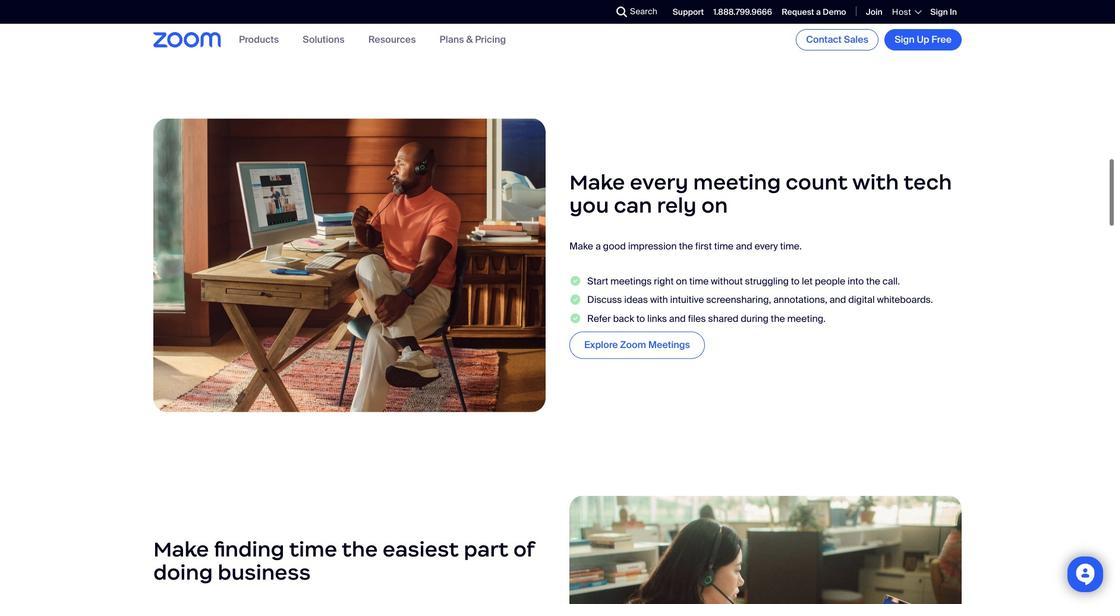 Task type: describe. For each thing, give the bounding box(es) containing it.
part
[[464, 537, 509, 563]]

support
[[673, 6, 704, 17]]

0 horizontal spatial and
[[670, 313, 686, 325]]

demo
[[823, 6, 847, 17]]

sign in
[[931, 6, 958, 17]]

refer
[[588, 313, 611, 325]]

struggling
[[745, 276, 789, 288]]

join link
[[866, 6, 883, 17]]

without
[[711, 276, 743, 288]]

make every meeting count with tech you can rely on
[[570, 170, 953, 219]]

people
[[815, 276, 846, 288]]

you
[[570, 193, 609, 219]]

sign in link
[[931, 6, 958, 17]]

search image
[[617, 7, 627, 17]]

plans & pricing link
[[440, 34, 506, 46]]

discuss ideas with intuitive screensharing, annotations, and digital whiteboards.
[[588, 294, 934, 307]]

1 horizontal spatial every
[[755, 240, 778, 253]]

plans
[[440, 34, 464, 46]]

a for request
[[817, 6, 821, 17]]

shared
[[709, 313, 739, 325]]

search image
[[617, 7, 627, 17]]

pricing
[[475, 34, 506, 46]]

1.888.799.9666 link
[[714, 6, 773, 17]]

up
[[917, 33, 930, 46]]

files
[[688, 313, 706, 325]]

with inside make every meeting count with tech you can rely on
[[853, 170, 900, 196]]

sign for sign in
[[931, 6, 948, 17]]

discuss
[[588, 294, 622, 307]]

intuitive
[[671, 294, 704, 307]]

products
[[239, 34, 279, 46]]

can
[[614, 193, 652, 219]]

good
[[603, 240, 626, 253]]

easiest
[[383, 537, 459, 563]]

contact sales link
[[797, 29, 879, 51]]

during
[[741, 313, 769, 325]]

0 vertical spatial and
[[736, 240, 753, 253]]

make for make finding time the easiest part of doing business
[[153, 537, 209, 563]]

into
[[848, 276, 864, 288]]

0 vertical spatial time
[[715, 240, 734, 253]]

tech
[[904, 170, 953, 196]]

0 horizontal spatial to
[[637, 313, 645, 325]]

start
[[588, 276, 609, 288]]

resources button
[[369, 34, 416, 46]]

contact sales
[[807, 33, 869, 46]]

sales
[[844, 33, 869, 46]]

in
[[950, 6, 958, 17]]

impression
[[628, 240, 677, 253]]

support link
[[673, 6, 704, 17]]

products button
[[239, 34, 279, 46]]

rely
[[657, 193, 697, 219]]

first
[[696, 240, 712, 253]]

business
[[218, 560, 311, 586]]

let
[[802, 276, 813, 288]]



Task type: locate. For each thing, give the bounding box(es) containing it.
1 vertical spatial with
[[651, 294, 668, 307]]

0 vertical spatial make
[[570, 170, 625, 196]]

0 horizontal spatial time
[[289, 537, 337, 563]]

1 vertical spatial time
[[690, 276, 709, 288]]

sign for sign up free
[[895, 33, 915, 46]]

sign up free
[[895, 33, 952, 46]]

sign
[[931, 6, 948, 17], [895, 33, 915, 46]]

a
[[817, 6, 821, 17], [596, 240, 601, 253]]

right
[[654, 276, 674, 288]]

1 vertical spatial to
[[637, 313, 645, 325]]

make inside make finding time the easiest part of doing business
[[153, 537, 209, 563]]

and up the start meetings right on time without struggling to let people into the call. at top
[[736, 240, 753, 253]]

explore zoom meetings link
[[570, 332, 705, 359]]

a for make
[[596, 240, 601, 253]]

links
[[648, 313, 667, 325]]

1 vertical spatial every
[[755, 240, 778, 253]]

1 horizontal spatial and
[[736, 240, 753, 253]]

on
[[702, 193, 728, 219], [676, 276, 687, 288]]

1 horizontal spatial a
[[817, 6, 821, 17]]

make finding time the easiest part of doing business
[[153, 537, 535, 586]]

solutions
[[303, 34, 345, 46]]

2 horizontal spatial time
[[715, 240, 734, 253]]

time
[[715, 240, 734, 253], [690, 276, 709, 288], [289, 537, 337, 563]]

with
[[853, 170, 900, 196], [651, 294, 668, 307]]

refer back to links and files shared during the meeting.
[[588, 313, 826, 325]]

the inside make finding time the easiest part of doing business
[[342, 537, 378, 563]]

sign left "up"
[[895, 33, 915, 46]]

make inside make every meeting count with tech you can rely on
[[570, 170, 625, 196]]

call.
[[883, 276, 900, 288]]

whiteboards.
[[878, 294, 934, 307]]

search
[[630, 6, 658, 17]]

ideas
[[625, 294, 648, 307]]

1 vertical spatial sign
[[895, 33, 915, 46]]

screensharing,
[[707, 294, 772, 307]]

meeting
[[694, 170, 781, 196]]

to left let
[[791, 276, 800, 288]]

free
[[932, 33, 952, 46]]

plans & pricing
[[440, 34, 506, 46]]

2 vertical spatial time
[[289, 537, 337, 563]]

0 horizontal spatial a
[[596, 240, 601, 253]]

time.
[[781, 240, 802, 253]]

make a good impression the first time and every time.
[[570, 240, 802, 253]]

a left demo
[[817, 6, 821, 17]]

0 vertical spatial a
[[817, 6, 821, 17]]

1 horizontal spatial time
[[690, 276, 709, 288]]

on inside make every meeting count with tech you can rely on
[[702, 193, 728, 219]]

2 horizontal spatial and
[[830, 294, 847, 307]]

make for make a good impression the first time and every time.
[[570, 240, 594, 253]]

0 vertical spatial every
[[630, 170, 689, 196]]

count
[[786, 170, 848, 196]]

resources
[[369, 34, 416, 46]]

and
[[736, 240, 753, 253], [830, 294, 847, 307], [670, 313, 686, 325]]

on right the right
[[676, 276, 687, 288]]

1 vertical spatial on
[[676, 276, 687, 288]]

digital
[[849, 294, 875, 307]]

on right rely at top right
[[702, 193, 728, 219]]

0 horizontal spatial on
[[676, 276, 687, 288]]

0 vertical spatial with
[[853, 170, 900, 196]]

every
[[630, 170, 689, 196], [755, 240, 778, 253]]

solutions button
[[303, 34, 345, 46]]

1 horizontal spatial sign
[[931, 6, 948, 17]]

1.888.799.9666
[[714, 6, 773, 17]]

and left files
[[670, 313, 686, 325]]

meetings
[[649, 339, 690, 352]]

join
[[866, 6, 883, 17]]

explore
[[585, 339, 618, 352]]

sign up free link
[[885, 29, 962, 51]]

1 horizontal spatial with
[[853, 170, 900, 196]]

meetings
[[611, 276, 652, 288]]

time inside make finding time the easiest part of doing business
[[289, 537, 337, 563]]

None search field
[[573, 2, 620, 21]]

doing
[[153, 560, 213, 586]]

start meetings right on time without struggling to let people into the call.
[[588, 276, 900, 288]]

with left tech
[[853, 170, 900, 196]]

0 vertical spatial on
[[702, 193, 728, 219]]

finding
[[214, 537, 285, 563]]

request a demo link
[[782, 6, 847, 17]]

and down 'people'
[[830, 294, 847, 307]]

1 horizontal spatial to
[[791, 276, 800, 288]]

to left "links"
[[637, 313, 645, 325]]

0 vertical spatial sign
[[931, 6, 948, 17]]

0 vertical spatial to
[[791, 276, 800, 288]]

0 horizontal spatial sign
[[895, 33, 915, 46]]

1 vertical spatial a
[[596, 240, 601, 253]]

make every meeting count image
[[153, 118, 546, 413]]

to
[[791, 276, 800, 288], [637, 313, 645, 325]]

every inside make every meeting count with tech you can rely on
[[630, 170, 689, 196]]

host button
[[893, 7, 921, 17]]

request
[[782, 6, 815, 17]]

back
[[613, 313, 635, 325]]

the
[[679, 240, 693, 253], [867, 276, 881, 288], [771, 313, 785, 325], [342, 537, 378, 563]]

host
[[893, 7, 912, 17]]

explore zoom meetings
[[585, 339, 690, 352]]

2 vertical spatial and
[[670, 313, 686, 325]]

meeting.
[[788, 313, 826, 325]]

sign left the in
[[931, 6, 948, 17]]

2 vertical spatial make
[[153, 537, 209, 563]]

&
[[467, 34, 473, 46]]

request a demo
[[782, 6, 847, 17]]

of
[[514, 537, 535, 563]]

annotations,
[[774, 294, 828, 307]]

make for make every meeting count with tech you can rely on
[[570, 170, 625, 196]]

0 horizontal spatial every
[[630, 170, 689, 196]]

1 horizontal spatial on
[[702, 193, 728, 219]]

1 vertical spatial make
[[570, 240, 594, 253]]

1 vertical spatial and
[[830, 294, 847, 307]]

zoom
[[621, 339, 647, 352]]

contact
[[807, 33, 842, 46]]

make
[[570, 170, 625, 196], [570, 240, 594, 253], [153, 537, 209, 563]]

zoom logo image
[[153, 32, 221, 47]]

a left good
[[596, 240, 601, 253]]

0 horizontal spatial with
[[651, 294, 668, 307]]

with up "links"
[[651, 294, 668, 307]]



Task type: vqa. For each thing, say whether or not it's contained in the screenshot.
MAKE FINDING TIME THE EASIEST PART OF DOING BUSINESS at the left bottom of page
yes



